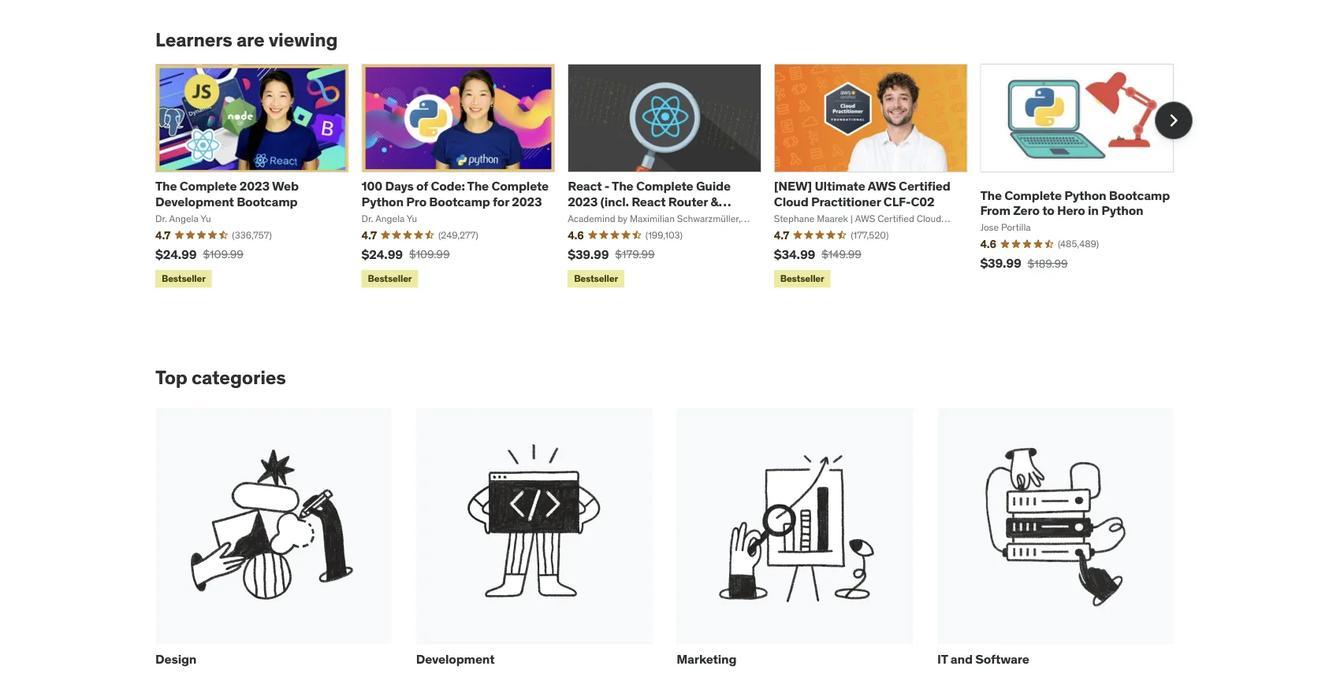 Task type: locate. For each thing, give the bounding box(es) containing it.
2023 left web
[[239, 178, 270, 194]]

web
[[272, 178, 299, 194]]

complete inside react - the complete guide 2023 (incl. react router & redux)
[[636, 178, 693, 194]]

react left -
[[568, 178, 602, 194]]

certified
[[899, 178, 950, 194]]

2023 left -
[[568, 193, 598, 209]]

react - the complete guide 2023 (incl. react router & redux) link
[[568, 178, 731, 225]]

the
[[155, 178, 177, 194], [467, 178, 489, 194], [612, 178, 633, 194], [980, 187, 1002, 203]]

next image
[[1161, 108, 1186, 133]]

marketing
[[677, 652, 737, 668]]

aws
[[868, 178, 896, 194]]

learners
[[155, 28, 232, 51]]

[new]
[[774, 178, 812, 194]]

the inside the complete 2023 web development bootcamp
[[155, 178, 177, 194]]

redux)
[[568, 208, 609, 225]]

0 vertical spatial development
[[155, 193, 234, 209]]

code:
[[431, 178, 465, 194]]

1 horizontal spatial bootcamp
[[429, 193, 490, 209]]

the complete python bootcamp from zero to hero in python
[[980, 187, 1170, 218]]

0 horizontal spatial 2023
[[239, 178, 270, 194]]

guide
[[696, 178, 731, 194]]

2023 inside react - the complete guide 2023 (incl. react router & redux)
[[568, 193, 598, 209]]

2 horizontal spatial bootcamp
[[1109, 187, 1170, 203]]

(incl.
[[600, 193, 629, 209]]

router
[[668, 193, 708, 209]]

python
[[1064, 187, 1106, 203], [361, 193, 403, 209], [1101, 202, 1143, 218]]

react
[[568, 178, 602, 194], [632, 193, 666, 209]]

cloud
[[774, 193, 808, 209]]

for
[[493, 193, 509, 209]]

2023
[[239, 178, 270, 194], [512, 193, 542, 209], [568, 193, 598, 209]]

100
[[361, 178, 382, 194]]

complete inside the complete 2023 web development bootcamp
[[180, 178, 237, 194]]

complete
[[180, 178, 237, 194], [491, 178, 549, 194], [636, 178, 693, 194], [1004, 187, 1062, 203]]

[new] ultimate aws certified cloud practitioner clf-c02
[[774, 178, 950, 209]]

2 horizontal spatial 2023
[[568, 193, 598, 209]]

bootcamp inside the complete 2023 web development bootcamp
[[237, 193, 298, 209]]

in
[[1088, 202, 1099, 218]]

software
[[975, 652, 1029, 668]]

python left pro
[[361, 193, 403, 209]]

viewing
[[269, 28, 338, 51]]

0 horizontal spatial development
[[155, 193, 234, 209]]

practitioner
[[811, 193, 881, 209]]

react right "(incl."
[[632, 193, 666, 209]]

c02
[[911, 193, 935, 209]]

development
[[155, 193, 234, 209], [416, 652, 495, 668]]

0 horizontal spatial bootcamp
[[237, 193, 298, 209]]

1 vertical spatial development
[[416, 652, 495, 668]]

python right in
[[1101, 202, 1143, 218]]

1 horizontal spatial 2023
[[512, 193, 542, 209]]

1 horizontal spatial development
[[416, 652, 495, 668]]

-
[[604, 178, 609, 194]]

design link
[[155, 409, 392, 678]]

2023 right "for"
[[512, 193, 542, 209]]

carousel element
[[155, 64, 1193, 291]]

hero
[[1057, 202, 1085, 218]]

bootcamp
[[1109, 187, 1170, 203], [237, 193, 298, 209], [429, 193, 490, 209]]

100 days of code: the complete python pro bootcamp for 2023 link
[[361, 178, 549, 209]]

2023 inside the complete 2023 web development bootcamp
[[239, 178, 270, 194]]



Task type: describe. For each thing, give the bounding box(es) containing it.
clf-
[[883, 193, 911, 209]]

the complete 2023 web development bootcamp link
[[155, 178, 299, 209]]

learners are viewing
[[155, 28, 338, 51]]

0 horizontal spatial react
[[568, 178, 602, 194]]

from
[[980, 202, 1010, 218]]

complete inside the complete python bootcamp from zero to hero in python
[[1004, 187, 1062, 203]]

bootcamp inside the complete python bootcamp from zero to hero in python
[[1109, 187, 1170, 203]]

1 horizontal spatial react
[[632, 193, 666, 209]]

top categories
[[155, 366, 286, 390]]

pro
[[406, 193, 426, 209]]

bootcamp inside '100 days of code: the complete python pro bootcamp for 2023'
[[429, 193, 490, 209]]

the complete 2023 web development bootcamp
[[155, 178, 299, 209]]

of
[[416, 178, 428, 194]]

&
[[711, 193, 719, 209]]

complete inside '100 days of code: the complete python pro bootcamp for 2023'
[[491, 178, 549, 194]]

the inside '100 days of code: the complete python pro bootcamp for 2023'
[[467, 178, 489, 194]]

zero
[[1013, 202, 1040, 218]]

days
[[385, 178, 414, 194]]

the complete python bootcamp from zero to hero in python link
[[980, 187, 1170, 218]]

the inside react - the complete guide 2023 (incl. react router & redux)
[[612, 178, 633, 194]]

to
[[1042, 202, 1054, 218]]

python inside '100 days of code: the complete python pro bootcamp for 2023'
[[361, 193, 403, 209]]

2023 inside '100 days of code: the complete python pro bootcamp for 2023'
[[512, 193, 542, 209]]

react - the complete guide 2023 (incl. react router & redux)
[[568, 178, 731, 225]]

and
[[951, 652, 973, 668]]

python right to
[[1064, 187, 1106, 203]]

development link
[[416, 409, 652, 678]]

ultimate
[[815, 178, 865, 194]]

100 days of code: the complete python pro bootcamp for 2023
[[361, 178, 549, 209]]

the inside the complete python bootcamp from zero to hero in python
[[980, 187, 1002, 203]]

it and software link
[[937, 409, 1174, 678]]

design
[[155, 652, 197, 668]]

it and software
[[937, 652, 1029, 668]]

[new] ultimate aws certified cloud practitioner clf-c02 link
[[774, 178, 950, 209]]

top
[[155, 366, 187, 390]]

are
[[236, 28, 265, 51]]

marketing link
[[677, 409, 913, 678]]

categories
[[192, 366, 286, 390]]

it
[[937, 652, 948, 668]]

development inside the complete 2023 web development bootcamp
[[155, 193, 234, 209]]



Task type: vqa. For each thing, say whether or not it's contained in the screenshot.
blender inside Create & Design a Modern 3D House in Blender
no



